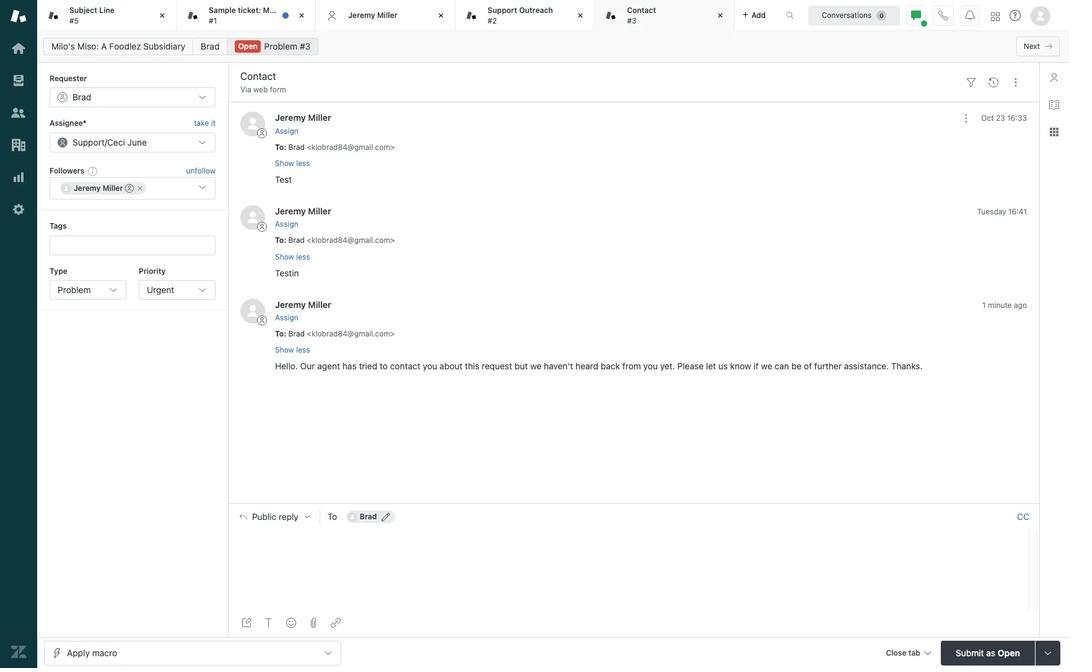 Task type: locate. For each thing, give the bounding box(es) containing it.
show up test at the top of the page
[[275, 159, 294, 168]]

notifications image
[[966, 10, 976, 20]]

please
[[678, 361, 704, 371]]

Oct 23 16:33 text field
[[982, 114, 1028, 123]]

2 jeremy miller assign from the top
[[275, 206, 331, 229]]

1 less from the top
[[296, 159, 310, 168]]

2 vertical spatial <klobrad84@gmail.com>
[[307, 329, 395, 338]]

close image left add dropdown button
[[714, 9, 727, 22]]

1 : from the top
[[284, 142, 287, 152]]

<klobrad84@gmail.com> for testin
[[307, 236, 395, 245]]

4 tab from the left
[[595, 0, 735, 31]]

jeremy down form
[[275, 112, 306, 123]]

1 vertical spatial assign button
[[275, 219, 299, 230]]

: up hello.
[[284, 329, 287, 338]]

line
[[99, 6, 115, 15]]

#3 inside 'contact #3'
[[628, 16, 637, 25]]

assign button for test
[[275, 126, 299, 137]]

brad right 'klobrad84@gmail.com' image
[[360, 512, 377, 521]]

miller for test
[[308, 112, 331, 123]]

: up testin
[[284, 236, 287, 245]]

our
[[300, 361, 315, 371]]

get started image
[[11, 40, 27, 56]]

problem down type
[[58, 284, 91, 295]]

to : brad <klobrad84@gmail.com> for testin
[[275, 236, 395, 245]]

1 show from the top
[[275, 159, 294, 168]]

followers
[[50, 166, 84, 175]]

: up test at the top of the page
[[284, 142, 287, 152]]

secondary element
[[37, 34, 1070, 59]]

1 vertical spatial open
[[999, 647, 1021, 658]]

3 tab from the left
[[456, 0, 595, 31]]

assign down test at the top of the page
[[275, 220, 299, 229]]

0 vertical spatial open
[[238, 42, 258, 51]]

#3 down "contact"
[[628, 16, 637, 25]]

2 vertical spatial to : brad <klobrad84@gmail.com>
[[275, 329, 395, 338]]

1 show less from the top
[[275, 159, 310, 168]]

show less up test at the top of the page
[[275, 159, 310, 168]]

jeremy miller link down form
[[275, 112, 331, 123]]

4 close image from the left
[[575, 9, 587, 22]]

tuesday 16:41
[[978, 207, 1028, 216]]

1 vertical spatial <klobrad84@gmail.com>
[[307, 236, 395, 245]]

2 <klobrad84@gmail.com> from the top
[[307, 236, 395, 245]]

apps image
[[1050, 127, 1060, 137]]

jeremy miller for jeremy miller option
[[74, 184, 123, 193]]

to : brad <klobrad84@gmail.com> up test at the top of the page
[[275, 142, 395, 152]]

jeremy miller link
[[275, 112, 331, 123], [275, 206, 331, 216], [275, 299, 331, 310]]

2 jeremy miller link from the top
[[275, 206, 331, 216]]

jeremy miller link down testin
[[275, 299, 331, 310]]

less for test
[[296, 159, 310, 168]]

jeremy
[[348, 10, 375, 20], [275, 112, 306, 123], [74, 184, 101, 193], [275, 206, 306, 216], [275, 299, 306, 310]]

we
[[531, 361, 542, 371], [762, 361, 773, 371]]

1 assign button from the top
[[275, 126, 299, 137]]

1 avatar image from the top
[[240, 112, 265, 137]]

assignee*
[[50, 119, 87, 128]]

3 less from the top
[[296, 345, 310, 355]]

public
[[252, 512, 277, 522]]

jeremy miller option
[[60, 182, 147, 195]]

show up testin
[[275, 252, 294, 261]]

0 vertical spatial to : brad <klobrad84@gmail.com>
[[275, 142, 395, 152]]

2 show from the top
[[275, 252, 294, 261]]

to up test at the top of the page
[[275, 142, 284, 152]]

jeremy miller link down test at the top of the page
[[275, 206, 331, 216]]

this
[[465, 361, 480, 371]]

jeremy miller assign
[[275, 112, 331, 136], [275, 206, 331, 229], [275, 299, 331, 322]]

3 <klobrad84@gmail.com> from the top
[[307, 329, 395, 338]]

subject line #5
[[69, 6, 115, 25]]

show less for hello. our agent has tried to contact you about this request but we haven't heard back from you yet. please let us know if we can be of further assistance. thanks.
[[275, 345, 310, 355]]

0 vertical spatial show less
[[275, 159, 310, 168]]

ticket actions image
[[1012, 77, 1021, 87]]

1 horizontal spatial open
[[999, 647, 1021, 658]]

jeremy down test at the top of the page
[[275, 206, 306, 216]]

has
[[343, 361, 357, 371]]

0 vertical spatial jeremy miller link
[[275, 112, 331, 123]]

3 assign button from the top
[[275, 312, 299, 324]]

1 vertical spatial show
[[275, 252, 294, 261]]

<klobrad84@gmail.com> for hello. our agent has tried to contact you about this request but we haven't heard back from you yet. please let us know if we can be of further assistance. thanks.
[[307, 329, 395, 338]]

2 show less button from the top
[[275, 251, 310, 263]]

1 horizontal spatial problem
[[264, 41, 298, 51]]

0 vertical spatial assign
[[275, 126, 299, 136]]

2 vertical spatial show less
[[275, 345, 310, 355]]

1 horizontal spatial we
[[762, 361, 773, 371]]

show less for test
[[275, 159, 310, 168]]

close image left #2
[[435, 9, 448, 22]]

1 horizontal spatial jeremy miller
[[348, 10, 398, 20]]

main element
[[0, 0, 37, 668]]

1 tab from the left
[[37, 0, 177, 31]]

brad up testin
[[289, 236, 305, 245]]

assign button down test at the top of the page
[[275, 219, 299, 230]]

3 close image from the left
[[435, 9, 448, 22]]

jeremy right the ticket
[[348, 10, 375, 20]]

1 vertical spatial to : brad <klobrad84@gmail.com>
[[275, 236, 395, 245]]

0 horizontal spatial jeremy miller
[[74, 184, 123, 193]]

close image up secondary element
[[575, 9, 587, 22]]

0 vertical spatial <klobrad84@gmail.com>
[[307, 142, 395, 152]]

subject
[[69, 6, 97, 15]]

support inside assignee* element
[[73, 137, 105, 147]]

2 assign from the top
[[275, 220, 299, 229]]

1 show less button from the top
[[275, 158, 310, 169]]

1 to : brad <klobrad84@gmail.com> from the top
[[275, 142, 395, 152]]

miller for hello. our agent has tried to contact you about this request but we haven't heard back from you yet. please let us know if we can be of further assistance. thanks.
[[308, 299, 331, 310]]

problem inside secondary element
[[264, 41, 298, 51]]

cc
[[1018, 511, 1030, 522]]

next
[[1024, 42, 1041, 51]]

close image for subject line
[[156, 9, 169, 22]]

2 vertical spatial assign
[[275, 313, 299, 322]]

tags
[[50, 221, 67, 231]]

2 vertical spatial :
[[284, 329, 287, 338]]

0 vertical spatial show
[[275, 159, 294, 168]]

tabs tab list
[[37, 0, 774, 31]]

1 vertical spatial show less button
[[275, 251, 310, 263]]

2 show less from the top
[[275, 252, 310, 261]]

contact #3
[[628, 6, 657, 25]]

meet
[[263, 6, 282, 15]]

thanks.
[[892, 361, 923, 371]]

1 close image from the left
[[156, 9, 169, 22]]

jeremy miller inside tab
[[348, 10, 398, 20]]

jeremy miller inside option
[[74, 184, 123, 193]]

0 vertical spatial :
[[284, 142, 287, 152]]

0 horizontal spatial support
[[73, 137, 105, 147]]

request
[[482, 361, 513, 371]]

2 close image from the left
[[296, 9, 308, 22]]

we right but
[[531, 361, 542, 371]]

problem for problem #3
[[264, 41, 298, 51]]

assign button down testin
[[275, 312, 299, 324]]

less
[[296, 159, 310, 168], [296, 252, 310, 261], [296, 345, 310, 355]]

1 horizontal spatial #3
[[628, 16, 637, 25]]

3 to : brad <klobrad84@gmail.com> from the top
[[275, 329, 395, 338]]

hide composer image
[[629, 498, 639, 508]]

3 show less from the top
[[275, 345, 310, 355]]

to : brad <klobrad84@gmail.com> for hello. our agent has tried to contact you about this request but we haven't heard back from you yet. please let us know if we can be of further assistance. thanks.
[[275, 329, 395, 338]]

1 <klobrad84@gmail.com> from the top
[[307, 142, 395, 152]]

milo's miso: a foodlez subsidiary link
[[43, 38, 193, 55]]

we right if
[[762, 361, 773, 371]]

0 horizontal spatial open
[[238, 42, 258, 51]]

avatar image
[[240, 112, 265, 137], [240, 205, 265, 230], [240, 299, 265, 323]]

brad
[[201, 41, 220, 51], [73, 92, 91, 103], [289, 142, 305, 152], [289, 236, 305, 245], [289, 329, 305, 338], [360, 512, 377, 521]]

close image up "subsidiary"
[[156, 9, 169, 22]]

show less button for hello. our agent has tried to contact you about this request but we haven't heard back from you yet. please let us know if we can be of further assistance. thanks.
[[275, 345, 310, 356]]

zendesk image
[[11, 644, 27, 660]]

show less button for testin
[[275, 251, 310, 263]]

remove image
[[137, 185, 144, 192]]

assign button down form
[[275, 126, 299, 137]]

#2
[[488, 16, 497, 25]]

1 vertical spatial jeremy miller link
[[275, 206, 331, 216]]

0 horizontal spatial problem
[[58, 284, 91, 295]]

show up hello.
[[275, 345, 294, 355]]

to : brad <klobrad84@gmail.com> up testin
[[275, 236, 395, 245]]

3 show less button from the top
[[275, 345, 310, 356]]

you left about
[[423, 361, 438, 371]]

type
[[50, 266, 67, 276]]

1 vertical spatial support
[[73, 137, 105, 147]]

2 tab from the left
[[177, 0, 318, 31]]

but
[[515, 361, 528, 371]]

to
[[275, 142, 284, 152], [275, 236, 284, 245], [275, 329, 284, 338], [328, 511, 337, 522]]

2 less from the top
[[296, 252, 310, 261]]

#3 down the ticket
[[300, 41, 311, 51]]

Subject field
[[238, 69, 958, 84]]

assign down testin
[[275, 313, 299, 322]]

yet.
[[661, 361, 675, 371]]

show less up testin
[[275, 252, 310, 261]]

open right as
[[999, 647, 1021, 658]]

2 vertical spatial jeremy miller link
[[275, 299, 331, 310]]

you left yet.
[[644, 361, 658, 371]]

contact
[[628, 6, 657, 15]]

tab containing contact
[[595, 0, 735, 31]]

miller for testin
[[308, 206, 331, 216]]

cc button
[[1018, 511, 1030, 523]]

further
[[815, 361, 842, 371]]

show less button up test at the top of the page
[[275, 158, 310, 169]]

show less button
[[275, 158, 310, 169], [275, 251, 310, 263], [275, 345, 310, 356]]

to
[[380, 361, 388, 371]]

unfollow button
[[186, 165, 216, 177]]

close image right the
[[296, 9, 308, 22]]

1 assign from the top
[[275, 126, 299, 136]]

brad up test at the top of the page
[[289, 142, 305, 152]]

2 vertical spatial show
[[275, 345, 294, 355]]

2 vertical spatial less
[[296, 345, 310, 355]]

3 jeremy miller link from the top
[[275, 299, 331, 310]]

show
[[275, 159, 294, 168], [275, 252, 294, 261], [275, 345, 294, 355]]

assign for testin
[[275, 220, 299, 229]]

1 vertical spatial assign
[[275, 220, 299, 229]]

jeremy down testin
[[275, 299, 306, 310]]

1 vertical spatial less
[[296, 252, 310, 261]]

displays possible ticket submission types image
[[1044, 648, 1054, 658]]

1 vertical spatial problem
[[58, 284, 91, 295]]

2 we from the left
[[762, 361, 773, 371]]

3 : from the top
[[284, 329, 287, 338]]

1 vertical spatial :
[[284, 236, 287, 245]]

0 vertical spatial assign button
[[275, 126, 299, 137]]

support up #2
[[488, 6, 518, 15]]

to for hello. our agent has tried to contact you about this request but we haven't heard back from you yet. please let us know if we can be of further assistance. thanks.
[[275, 329, 284, 338]]

:
[[284, 142, 287, 152], [284, 236, 287, 245], [284, 329, 287, 338]]

tab
[[909, 648, 921, 657]]

miller inside option
[[103, 184, 123, 193]]

close image
[[156, 9, 169, 22], [296, 9, 308, 22], [435, 9, 448, 22], [575, 9, 587, 22], [714, 9, 727, 22]]

requester element
[[50, 88, 216, 107]]

take
[[194, 119, 209, 128]]

sample
[[209, 6, 236, 15]]

assign
[[275, 126, 299, 136], [275, 220, 299, 229], [275, 313, 299, 322]]

0 vertical spatial support
[[488, 6, 518, 15]]

2 vertical spatial avatar image
[[240, 299, 265, 323]]

jeremy miller assign down form
[[275, 112, 331, 136]]

jeremy miller assign down testin
[[275, 299, 331, 322]]

0 horizontal spatial #3
[[300, 41, 311, 51]]

avatar image for test
[[240, 112, 265, 137]]

1 horizontal spatial you
[[644, 361, 658, 371]]

views image
[[11, 73, 27, 89]]

the
[[283, 6, 295, 15]]

subsidiary
[[143, 41, 185, 51]]

next button
[[1017, 37, 1061, 56]]

0 vertical spatial #3
[[628, 16, 637, 25]]

heard
[[576, 361, 599, 371]]

1 vertical spatial jeremy miller assign
[[275, 206, 331, 229]]

16:33
[[1008, 114, 1028, 123]]

avatar image for hello. our agent has tried to contact you about this request but we haven't heard back from you yet. please let us know if we can be of further assistance. thanks.
[[240, 299, 265, 323]]

2 assign button from the top
[[275, 219, 299, 230]]

problem
[[264, 41, 298, 51], [58, 284, 91, 295]]

assign down form
[[275, 126, 299, 136]]

problem inside popup button
[[58, 284, 91, 295]]

brad down requester
[[73, 92, 91, 103]]

oct
[[982, 114, 995, 123]]

0 horizontal spatial you
[[423, 361, 438, 371]]

support outreach #2
[[488, 6, 553, 25]]

jeremy miller link for testin
[[275, 206, 331, 216]]

take it
[[194, 119, 216, 128]]

conversations
[[822, 10, 872, 20]]

0 vertical spatial show less button
[[275, 158, 310, 169]]

followers element
[[50, 177, 216, 200]]

reply
[[279, 512, 299, 522]]

open down sample ticket: meet the ticket #1
[[238, 42, 258, 51]]

3 avatar image from the top
[[240, 299, 265, 323]]

knowledge image
[[1050, 100, 1060, 110]]

5 close image from the left
[[714, 9, 727, 22]]

us
[[719, 361, 728, 371]]

show less up hello.
[[275, 345, 310, 355]]

0 vertical spatial jeremy miller
[[348, 10, 398, 20]]

haven't
[[544, 361, 574, 371]]

1 jeremy miller assign from the top
[[275, 112, 331, 136]]

miso:
[[77, 41, 99, 51]]

to up testin
[[275, 236, 284, 245]]

#1
[[209, 16, 217, 25]]

1 vertical spatial show less
[[275, 252, 310, 261]]

jeremy miller
[[348, 10, 398, 20], [74, 184, 123, 193]]

1 vertical spatial jeremy miller
[[74, 184, 123, 193]]

#3 for contact #3
[[628, 16, 637, 25]]

1 vertical spatial avatar image
[[240, 205, 265, 230]]

2 to : brad <klobrad84@gmail.com> from the top
[[275, 236, 395, 245]]

let
[[707, 361, 717, 371]]

0 vertical spatial less
[[296, 159, 310, 168]]

add attachment image
[[309, 618, 319, 628]]

jeremy for testin
[[275, 206, 306, 216]]

support left ceci
[[73, 137, 105, 147]]

2 vertical spatial jeremy miller assign
[[275, 299, 331, 322]]

test
[[275, 174, 292, 185]]

#3 inside secondary element
[[300, 41, 311, 51]]

jeremy miller assign down test at the top of the page
[[275, 206, 331, 229]]

problem down sample ticket: meet the ticket #1
[[264, 41, 298, 51]]

0 vertical spatial jeremy miller assign
[[275, 112, 331, 136]]

brad down #1
[[201, 41, 220, 51]]

0 vertical spatial avatar image
[[240, 112, 265, 137]]

assign for test
[[275, 126, 299, 136]]

assign button
[[275, 126, 299, 137], [275, 219, 299, 230], [275, 312, 299, 324]]

jeremy down info on adding followers 'icon'
[[74, 184, 101, 193]]

open
[[238, 42, 258, 51], [999, 647, 1021, 658]]

2 : from the top
[[284, 236, 287, 245]]

zendesk support image
[[11, 8, 27, 24]]

to : brad <klobrad84@gmail.com>
[[275, 142, 395, 152], [275, 236, 395, 245], [275, 329, 395, 338]]

conversations button
[[809, 5, 901, 25]]

3 assign from the top
[[275, 313, 299, 322]]

0 vertical spatial problem
[[264, 41, 298, 51]]

additional actions image
[[962, 113, 972, 123]]

0 horizontal spatial we
[[531, 361, 542, 371]]

to up hello.
[[275, 329, 284, 338]]

jeremy miller for jeremy miller tab on the top of the page
[[348, 10, 398, 20]]

#3
[[628, 16, 637, 25], [300, 41, 311, 51]]

be
[[792, 361, 802, 371]]

to : brad <klobrad84@gmail.com> up the agent
[[275, 329, 395, 338]]

1 horizontal spatial support
[[488, 6, 518, 15]]

can
[[775, 361, 790, 371]]

1 jeremy miller link from the top
[[275, 112, 331, 123]]

ticket:
[[238, 6, 261, 15]]

show less
[[275, 159, 310, 168], [275, 252, 310, 261], [275, 345, 310, 355]]

show less button up hello.
[[275, 345, 310, 356]]

3 jeremy miller assign from the top
[[275, 299, 331, 322]]

2 avatar image from the top
[[240, 205, 265, 230]]

support inside support outreach #2
[[488, 6, 518, 15]]

jeremy inside tab
[[348, 10, 375, 20]]

show less button up testin
[[275, 251, 310, 263]]

2 vertical spatial show less button
[[275, 345, 310, 356]]

you
[[423, 361, 438, 371], [644, 361, 658, 371]]

miller
[[377, 10, 398, 20], [308, 112, 331, 123], [103, 184, 123, 193], [308, 206, 331, 216], [308, 299, 331, 310]]

2 vertical spatial assign button
[[275, 312, 299, 324]]

1 vertical spatial #3
[[300, 41, 311, 51]]

tried
[[359, 361, 378, 371]]

1 you from the left
[[423, 361, 438, 371]]

tab
[[37, 0, 177, 31], [177, 0, 318, 31], [456, 0, 595, 31], [595, 0, 735, 31]]

3 show from the top
[[275, 345, 294, 355]]

close image for contact
[[714, 9, 727, 22]]

jeremy miller assign for hello. our agent has tried to contact you about this request but we haven't heard back from you yet. please let us know if we can be of further assistance. thanks.
[[275, 299, 331, 322]]



Task type: describe. For each thing, give the bounding box(es) containing it.
as
[[987, 647, 996, 658]]

apply macro
[[67, 647, 117, 658]]

hello. our agent has tried to contact you about this request but we haven't heard back from you yet. please let us know if we can be of further assistance. thanks.
[[275, 361, 923, 371]]

Tuesday 16:41 text field
[[978, 207, 1028, 216]]

tab containing support outreach
[[456, 0, 595, 31]]

via web form
[[240, 85, 286, 94]]

jeremy miller link for hello. our agent has tried to contact you about this request but we haven't heard back from you yet. please let us know if we can be of further assistance. thanks.
[[275, 299, 331, 310]]

add button
[[735, 0, 774, 30]]

close
[[887, 648, 907, 657]]

close tab
[[887, 648, 921, 657]]

get help image
[[1010, 10, 1022, 21]]

#5
[[69, 16, 79, 25]]

less for hello. our agent has tried to contact you about this request but we haven't heard back from you yet. please let us know if we can be of further assistance. thanks.
[[296, 345, 310, 355]]

organizations image
[[11, 137, 27, 153]]

from
[[623, 361, 641, 371]]

back
[[601, 361, 620, 371]]

filter image
[[967, 77, 977, 87]]

: for testin
[[284, 236, 287, 245]]

brad inside secondary element
[[201, 41, 220, 51]]

unfollow
[[186, 166, 216, 175]]

to left 'klobrad84@gmail.com' image
[[328, 511, 337, 522]]

show less button for test
[[275, 158, 310, 169]]

assignee* element
[[50, 133, 216, 152]]

brad inside requester element
[[73, 92, 91, 103]]

tab containing subject line
[[37, 0, 177, 31]]

customer context image
[[1050, 73, 1060, 82]]

testin
[[275, 268, 299, 278]]

tab containing sample ticket: meet the ticket
[[177, 0, 318, 31]]

user is an agent image
[[125, 184, 134, 193]]

support / ceci june
[[73, 137, 147, 147]]

if
[[754, 361, 759, 371]]

insert emojis image
[[286, 618, 296, 628]]

add link (cmd k) image
[[331, 618, 341, 628]]

jeremy miller link for test
[[275, 112, 331, 123]]

problem for problem
[[58, 284, 91, 295]]

1
[[983, 300, 987, 310]]

via
[[240, 85, 251, 94]]

admin image
[[11, 201, 27, 218]]

form
[[270, 85, 286, 94]]

it
[[211, 119, 216, 128]]

take it button
[[194, 117, 216, 130]]

agent
[[318, 361, 340, 371]]

submit as open
[[956, 647, 1021, 658]]

jeremy miller assign for test
[[275, 112, 331, 136]]

: for test
[[284, 142, 287, 152]]

assign button for hello. our agent has tried to contact you about this request but we haven't heard back from you yet. please let us know if we can be of further assistance. thanks.
[[275, 312, 299, 324]]

close image for support outreach
[[575, 9, 587, 22]]

2 you from the left
[[644, 361, 658, 371]]

to for test
[[275, 142, 284, 152]]

close image inside jeremy miller tab
[[435, 9, 448, 22]]

zendesk products image
[[992, 12, 1000, 21]]

contact
[[390, 361, 421, 371]]

reporting image
[[11, 169, 27, 185]]

apply
[[67, 647, 90, 658]]

23
[[997, 114, 1006, 123]]

jeremy miller assign for testin
[[275, 206, 331, 229]]

jeremy miller tab
[[316, 0, 456, 31]]

oct 23 16:33
[[982, 114, 1028, 123]]

hello.
[[275, 361, 298, 371]]

1 we from the left
[[531, 361, 542, 371]]

/
[[105, 137, 107, 147]]

ticket
[[297, 6, 318, 15]]

avatar image for testin
[[240, 205, 265, 230]]

macro
[[92, 647, 117, 658]]

tuesday
[[978, 207, 1007, 216]]

close tab button
[[881, 641, 937, 667]]

1 minute ago
[[983, 300, 1028, 310]]

draft mode image
[[242, 618, 252, 628]]

minute
[[989, 300, 1013, 310]]

show less for testin
[[275, 252, 310, 261]]

format text image
[[264, 618, 274, 628]]

add
[[752, 10, 766, 20]]

to for testin
[[275, 236, 284, 245]]

button displays agent's chat status as online. image
[[912, 10, 922, 20]]

show for test
[[275, 159, 294, 168]]

june
[[127, 137, 147, 147]]

support for ceci
[[73, 137, 105, 147]]

know
[[731, 361, 752, 371]]

ceci
[[107, 137, 125, 147]]

customers image
[[11, 105, 27, 121]]

sample ticket: meet the ticket #1
[[209, 6, 318, 25]]

millerjeremy500@gmail.com image
[[61, 184, 71, 193]]

klobrad84@gmail.com image
[[348, 512, 358, 522]]

assistance.
[[845, 361, 889, 371]]

public reply button
[[229, 504, 320, 530]]

#3 for problem #3
[[300, 41, 311, 51]]

milo's miso: a foodlez subsidiary
[[51, 41, 185, 51]]

ago
[[1015, 300, 1028, 310]]

brad up hello.
[[289, 329, 305, 338]]

assign button for testin
[[275, 219, 299, 230]]

priority
[[139, 266, 166, 276]]

brad link
[[193, 38, 228, 55]]

problem #3
[[264, 41, 311, 51]]

16:41
[[1009, 207, 1028, 216]]

a
[[101, 41, 107, 51]]

web
[[254, 85, 268, 94]]

problem button
[[50, 280, 126, 300]]

<klobrad84@gmail.com> for test
[[307, 142, 395, 152]]

conversationlabel log
[[228, 102, 1040, 503]]

requester
[[50, 74, 87, 83]]

: for hello. our agent has tried to contact you about this request but we haven't heard back from you yet. please let us know if we can be of further assistance. thanks.
[[284, 329, 287, 338]]

show for hello. our agent has tried to contact you about this request but we haven't heard back from you yet. please let us know if we can be of further assistance. thanks.
[[275, 345, 294, 355]]

miller inside tab
[[377, 10, 398, 20]]

foodlez
[[109, 41, 141, 51]]

jeremy for hello. our agent has tried to contact you about this request but we haven't heard back from you yet. please let us know if we can be of further assistance. thanks.
[[275, 299, 306, 310]]

to : brad <klobrad84@gmail.com> for test
[[275, 142, 395, 152]]

jeremy inside option
[[74, 184, 101, 193]]

assign for hello. our agent has tried to contact you about this request but we haven't heard back from you yet. please let us know if we can be of further assistance. thanks.
[[275, 313, 299, 322]]

show for testin
[[275, 252, 294, 261]]

open inside secondary element
[[238, 42, 258, 51]]

jeremy for test
[[275, 112, 306, 123]]

info on adding followers image
[[88, 166, 98, 176]]

support for #2
[[488, 6, 518, 15]]

edit user image
[[382, 513, 391, 521]]

of
[[804, 361, 813, 371]]

events image
[[989, 77, 999, 87]]

milo's
[[51, 41, 75, 51]]

less for testin
[[296, 252, 310, 261]]

public reply
[[252, 512, 299, 522]]

outreach
[[520, 6, 553, 15]]

urgent button
[[139, 280, 216, 300]]

urgent
[[147, 284, 174, 295]]

1 minute ago text field
[[983, 300, 1028, 310]]



Task type: vqa. For each thing, say whether or not it's contained in the screenshot.
Jeremy Miller in tab
yes



